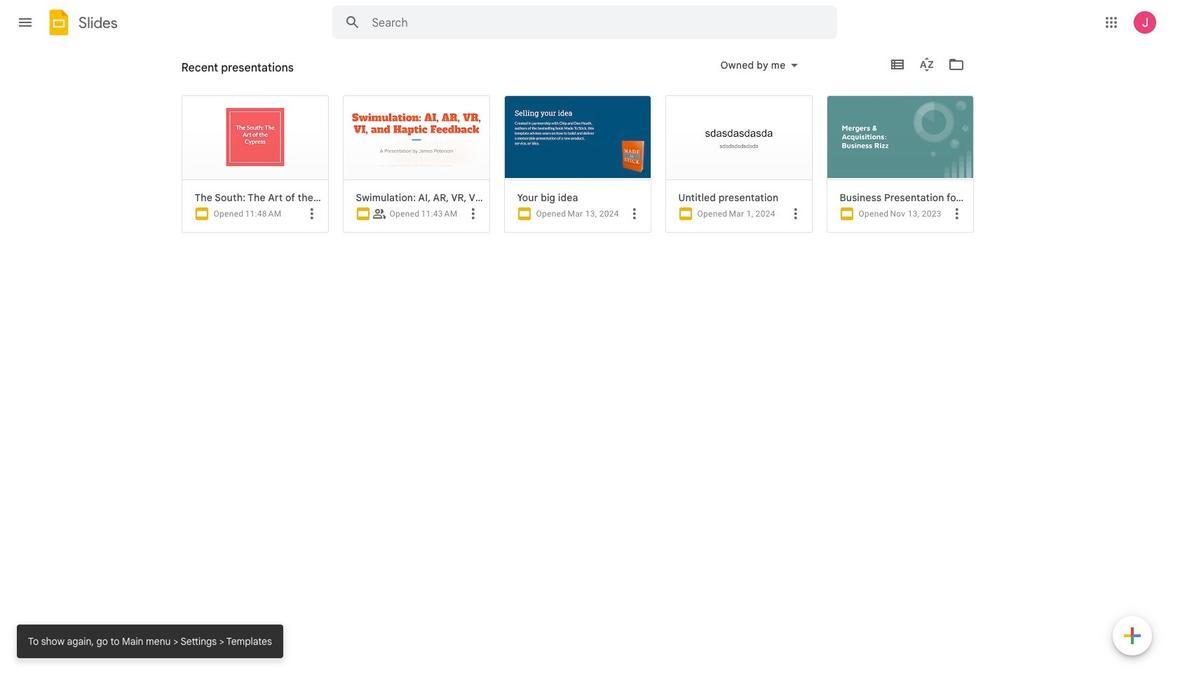 Task type: describe. For each thing, give the bounding box(es) containing it.
more actions. popup button. image for "the south: the art of the cypress google slides" element
[[303, 205, 320, 222]]

untitled presentation google slides element
[[679, 192, 806, 204]]

list view image
[[889, 56, 906, 73]]

2 option from the left
[[343, 95, 490, 233]]

last opened by me 11:48 am element
[[245, 209, 282, 219]]

medium image for "the south: the art of the cypress google slides" element
[[193, 206, 210, 222]]

last opened by me nov 13, 2023 element
[[891, 209, 942, 219]]

more actions. popup button. image for swimulation: ai, ar, vr, vi, and haptic feedback google slides element
[[465, 205, 482, 222]]

main menu image
[[17, 14, 34, 31]]

medium image for business presentation for serious business google slides element
[[839, 206, 856, 222]]

1 option from the left
[[181, 95, 329, 233]]

last opened by me mar 13, 2024 element
[[568, 209, 619, 219]]

medium image for your big idea google slides element
[[516, 206, 533, 222]]

your big idea google slides element
[[517, 192, 645, 204]]

20 image
[[372, 207, 386, 221]]

swimulation: ai, ar, vr, vi, and haptic feedback google slides element
[[356, 192, 484, 204]]



Task type: vqa. For each thing, say whether or not it's contained in the screenshot.
5th option from the left
yes



Task type: locate. For each thing, give the bounding box(es) containing it.
medium image down "the south: the art of the cypress google slides" element
[[193, 206, 210, 222]]

1 more actions. popup button. image from the left
[[465, 205, 482, 222]]

1 more actions. popup button. image from the left
[[303, 205, 320, 222]]

option
[[181, 95, 329, 233], [343, 95, 490, 233], [504, 95, 651, 233], [665, 95, 813, 233], [827, 95, 974, 233]]

1 horizontal spatial more actions. popup button. image
[[949, 205, 966, 222]]

search image
[[339, 8, 367, 36]]

3 more actions. popup button. image from the left
[[788, 205, 804, 222]]

more actions. popup button. image right last opened by me nov 13, 2023 element
[[949, 205, 966, 222]]

medium image
[[193, 206, 210, 222], [516, 206, 533, 222], [677, 206, 694, 222], [839, 206, 856, 222]]

more actions. popup button. image right last opened by me 11:43 am element
[[465, 205, 482, 222]]

create new presentation image
[[1113, 617, 1153, 659]]

3 medium image from the left
[[677, 206, 694, 222]]

heading
[[181, 45, 294, 90]]

the south: the art of the cypress google slides element
[[195, 192, 322, 204]]

2 medium image from the left
[[516, 206, 533, 222]]

business presentation for serious business google slides element
[[840, 192, 968, 204]]

medium image down your big idea google slides element
[[516, 206, 533, 222]]

medium image down untitled presentation google slides element
[[677, 206, 694, 222]]

0 horizontal spatial more actions. popup button. image
[[465, 205, 482, 222]]

None search field
[[332, 6, 837, 39]]

medium image down business presentation for serious business google slides element
[[839, 206, 856, 222]]

more actions. popup button. image for business presentation for serious business google slides element
[[949, 205, 966, 222]]

2 more actions. popup button. image from the left
[[949, 205, 966, 222]]

4 medium image from the left
[[839, 206, 856, 222]]

more actions. popup button. image right last opened by me 11:48 am element
[[303, 205, 320, 222]]

medium image for untitled presentation google slides element
[[677, 206, 694, 222]]

more actions. popup button. image right last opened by me mar 1, 2024 element
[[788, 205, 804, 222]]

2 more actions. popup button. image from the left
[[626, 205, 643, 222]]

0 horizontal spatial more actions. popup button. image
[[303, 205, 320, 222]]

3 option from the left
[[504, 95, 651, 233]]

more actions. popup button. image
[[465, 205, 482, 222], [949, 205, 966, 222]]

last opened by me mar 1, 2024 element
[[729, 209, 776, 219]]

more actions. popup button. image right last opened by me mar 13, 2024 element
[[626, 205, 643, 222]]

4 option from the left
[[665, 95, 813, 233]]

5 option from the left
[[827, 95, 974, 233]]

Search bar text field
[[372, 16, 802, 30]]

last opened by me 11:43 am element
[[421, 209, 458, 219]]

more actions. popup button. image
[[303, 205, 320, 222], [626, 205, 643, 222], [788, 205, 804, 222]]

1 medium image from the left
[[193, 206, 210, 222]]

medium image
[[355, 206, 371, 222]]

list box
[[181, 95, 988, 247]]

1 horizontal spatial more actions. popup button. image
[[626, 205, 643, 222]]

more actions. popup button. image for your big idea google slides element
[[626, 205, 643, 222]]

more actions. popup button. image for untitled presentation google slides element
[[788, 205, 804, 222]]

2 horizontal spatial more actions. popup button. image
[[788, 205, 804, 222]]



